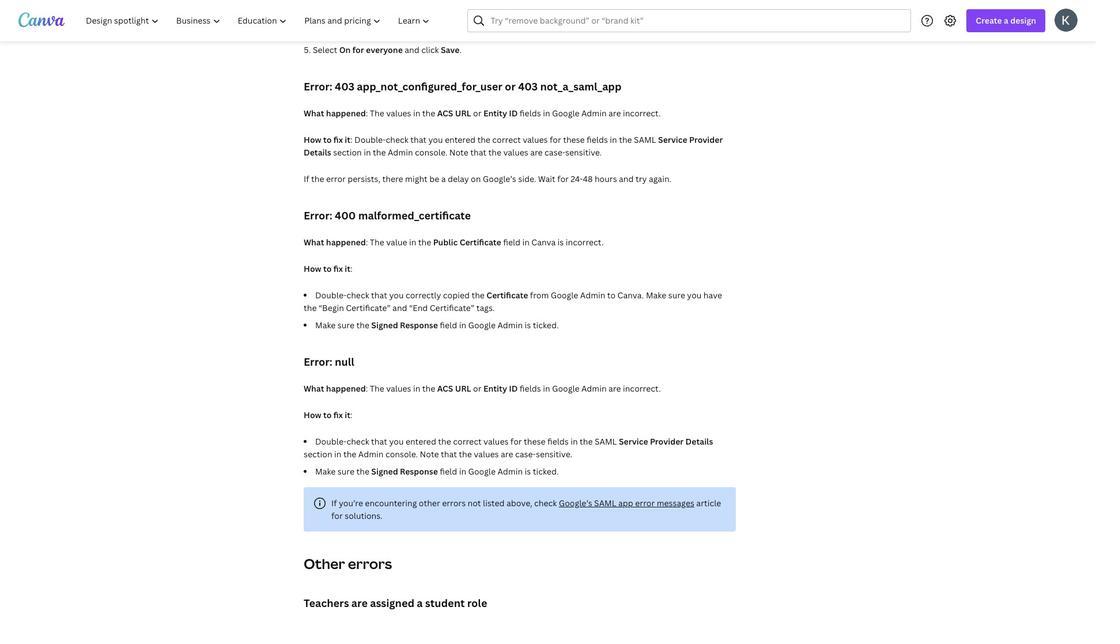 Task type: locate. For each thing, give the bounding box(es) containing it.
case- up the wait
[[545, 147, 566, 158]]

fix
[[334, 134, 343, 145], [334, 263, 343, 274], [334, 410, 343, 421]]

and left try
[[619, 174, 634, 184]]

make
[[646, 290, 667, 301], [315, 320, 336, 331], [315, 466, 336, 477]]

other
[[419, 498, 440, 509]]

is right the canva
[[558, 237, 564, 248]]

.
[[460, 44, 462, 55]]

and left the "end on the left of page
[[393, 303, 407, 314]]

1 horizontal spatial if
[[331, 498, 337, 509]]

1 vertical spatial or
[[473, 108, 482, 119]]

design
[[1011, 15, 1037, 26]]

1 horizontal spatial google's
[[559, 498, 592, 509]]

1 vertical spatial what happened : the values in the acs url or entity id fields in google admin are incorrect.
[[304, 383, 661, 394]]

0 vertical spatial response
[[400, 320, 438, 331]]

app
[[619, 498, 633, 509]]

1 vertical spatial make
[[315, 320, 336, 331]]

2 make sure the signed response field in google admin is ticked. from the top
[[315, 466, 559, 477]]

google's right on
[[483, 174, 516, 184]]

how
[[304, 134, 321, 145], [304, 263, 321, 274], [304, 410, 321, 421]]

1 vertical spatial field
[[440, 320, 457, 331]]

incorrect.
[[623, 108, 661, 119], [566, 237, 604, 248], [623, 383, 661, 394]]

fields
[[520, 108, 541, 119], [587, 134, 608, 145], [520, 383, 541, 394], [548, 436, 569, 447]]

top level navigation element
[[78, 9, 440, 32]]

what happened : the values in the acs url or entity id fields in google admin are incorrect.
[[304, 108, 661, 119], [304, 383, 661, 394]]

1 url from the top
[[455, 108, 471, 119]]

1 vertical spatial id
[[509, 383, 518, 394]]

0 horizontal spatial provider
[[650, 436, 684, 447]]

google's saml app error messages link
[[559, 498, 695, 509]]

to inside from google admin to canva. make sure you have the "begin certificate" and "end certificate" tags.
[[608, 290, 616, 301]]

0 horizontal spatial note
[[420, 449, 439, 460]]

0 vertical spatial how
[[304, 134, 321, 145]]

2 id from the top
[[509, 383, 518, 394]]

1 horizontal spatial a
[[441, 174, 446, 184]]

canva.
[[618, 290, 644, 301]]

2 vertical spatial error:
[[304, 355, 333, 369]]

sensitive.
[[566, 147, 602, 158], [536, 449, 573, 460]]

provider inside double-check that you entered the correct values for these fields in the saml service provider details section in the admin console. note that the values are case-sensitive.
[[650, 436, 684, 447]]

make sure the signed response field in google admin is ticked. up other
[[315, 466, 559, 477]]

1 vertical spatial sure
[[338, 320, 355, 331]]

error: for error: 400 malformed_certificate
[[304, 209, 333, 223]]

1 vertical spatial errors
[[348, 555, 392, 574]]

2 entity from the top
[[484, 383, 507, 394]]

1 error: from the top
[[304, 80, 333, 93]]

happened
[[326, 108, 366, 119], [326, 237, 366, 248], [326, 383, 366, 394]]

for inside double-check that you entered the correct values for these fields in the saml service provider details section in the admin console. note that the values are case-sensitive.
[[511, 436, 522, 447]]

make sure the signed response field in google admin is ticked. for correctly
[[315, 320, 559, 331]]

save
[[441, 44, 460, 55]]

2 error: from the top
[[304, 209, 333, 223]]

0 vertical spatial a
[[1004, 15, 1009, 26]]

you
[[429, 134, 443, 145], [389, 290, 404, 301], [687, 290, 702, 301], [389, 436, 404, 447]]

1 it from the top
[[345, 134, 351, 145]]

double-
[[355, 134, 386, 145], [315, 290, 347, 301], [315, 436, 347, 447]]

1 vertical spatial provider
[[650, 436, 684, 447]]

note down how to fix it : double-check that you entered the correct values for these fields in the saml
[[450, 147, 469, 158]]

the
[[422, 108, 435, 119], [478, 134, 491, 145], [619, 134, 632, 145], [373, 147, 386, 158], [489, 147, 502, 158], [311, 174, 324, 184], [418, 237, 431, 248], [472, 290, 485, 301], [304, 303, 317, 314], [357, 320, 369, 331], [422, 383, 435, 394], [438, 436, 451, 447], [580, 436, 593, 447], [344, 449, 356, 460], [459, 449, 472, 460], [357, 466, 369, 477]]

1 horizontal spatial note
[[450, 147, 469, 158]]

0 vertical spatial sensitive.
[[566, 147, 602, 158]]

0 horizontal spatial details
[[304, 147, 331, 158]]

what happened : the value in the public certificate field in canva is incorrect.
[[304, 237, 604, 248]]

signed for entered
[[371, 466, 398, 477]]

error: for error: 403 app_not_configured_for_user or 403 not_a_saml_app
[[304, 80, 333, 93]]

make sure the signed response field in google admin is ticked. down the "end on the left of page
[[315, 320, 559, 331]]

2 vertical spatial sure
[[338, 466, 355, 477]]

it
[[345, 134, 351, 145], [345, 263, 351, 274], [345, 410, 351, 421]]

1 horizontal spatial details
[[686, 436, 713, 447]]

it up persists,
[[345, 134, 351, 145]]

1 vertical spatial certificate
[[487, 290, 528, 301]]

details inside service provider details
[[304, 147, 331, 158]]

3 how from the top
[[304, 410, 321, 421]]

certificate up tags.
[[487, 290, 528, 301]]

copied
[[443, 290, 470, 301]]

if for if the error persists, there might be a delay on google's side. wait for 24-48 hours and try again.
[[304, 174, 309, 184]]

1 horizontal spatial correct
[[493, 134, 521, 145]]

1 vertical spatial what
[[304, 237, 324, 248]]

errors left not
[[442, 498, 466, 509]]

a left design
[[1004, 15, 1009, 26]]

response up other
[[400, 466, 438, 477]]

403 down on on the top left of page
[[335, 80, 355, 93]]

for
[[353, 44, 364, 55], [550, 134, 561, 145], [558, 174, 569, 184], [511, 436, 522, 447], [331, 511, 343, 522]]

are
[[609, 108, 621, 119], [530, 147, 543, 158], [609, 383, 621, 394], [501, 449, 513, 460], [352, 597, 368, 611]]

again.
[[649, 174, 672, 184]]

1 how from the top
[[304, 134, 321, 145]]

to
[[323, 134, 332, 145], [323, 263, 332, 274], [608, 290, 616, 301], [323, 410, 332, 421]]

how to fix it : down error: null
[[304, 410, 353, 421]]

0 vertical spatial make
[[646, 290, 667, 301]]

kendall parks image
[[1055, 8, 1078, 31]]

2 vertical spatial double-
[[315, 436, 347, 447]]

2 vertical spatial is
[[525, 466, 531, 477]]

1 vertical spatial make sure the signed response field in google admin is ticked.
[[315, 466, 559, 477]]

certificate right public
[[460, 237, 501, 248]]

1 vertical spatial ticked.
[[533, 466, 559, 477]]

0 vertical spatial id
[[509, 108, 518, 119]]

section
[[333, 147, 362, 158], [304, 449, 332, 460]]

field down copied
[[440, 320, 457, 331]]

0 vertical spatial provider
[[690, 134, 723, 145]]

0 vertical spatial url
[[455, 108, 471, 119]]

0 vertical spatial entered
[[445, 134, 476, 145]]

403
[[335, 80, 355, 93], [518, 80, 538, 93]]

error: down select
[[304, 80, 333, 93]]

0 horizontal spatial 403
[[335, 80, 355, 93]]

1 vertical spatial how
[[304, 263, 321, 274]]

field left the canva
[[503, 237, 521, 248]]

ticked. for certificate
[[533, 320, 559, 331]]

make sure the signed response field in google admin is ticked. for entered
[[315, 466, 559, 477]]

article for solutions.
[[331, 498, 721, 522]]

if
[[304, 174, 309, 184], [331, 498, 337, 509]]

1 horizontal spatial provider
[[690, 134, 723, 145]]

field up other
[[440, 466, 457, 477]]

the
[[370, 108, 384, 119], [370, 237, 384, 248], [370, 383, 384, 394]]

google
[[552, 108, 580, 119], [551, 290, 578, 301], [468, 320, 496, 331], [552, 383, 580, 394], [468, 466, 496, 477]]

is down from google admin to canva. make sure you have the "begin certificate" and "end certificate" tags.
[[525, 320, 531, 331]]

malformed_certificate
[[358, 209, 471, 223]]

entity
[[484, 108, 507, 119], [484, 383, 507, 394]]

1 horizontal spatial section
[[333, 147, 362, 158]]

1 vertical spatial happened
[[326, 237, 366, 248]]

values
[[386, 108, 411, 119], [523, 134, 548, 145], [504, 147, 529, 158], [386, 383, 411, 394], [484, 436, 509, 447], [474, 449, 499, 460]]

if left persists,
[[304, 174, 309, 184]]

1 horizontal spatial these
[[563, 134, 585, 145]]

0 vertical spatial the
[[370, 108, 384, 119]]

you inside from google admin to canva. make sure you have the "begin certificate" and "end certificate" tags.
[[687, 290, 702, 301]]

is down double-check that you entered the correct values for these fields in the saml service provider details section in the admin console. note that the values are case-sensitive.
[[525, 466, 531, 477]]

2 vertical spatial happened
[[326, 383, 366, 394]]

1 horizontal spatial error
[[635, 498, 655, 509]]

saml
[[634, 134, 656, 145], [595, 436, 617, 447], [594, 498, 617, 509]]

1 horizontal spatial certificate"
[[430, 303, 475, 314]]

provider
[[690, 134, 723, 145], [650, 436, 684, 447]]

2 vertical spatial and
[[393, 303, 407, 314]]

signed
[[371, 320, 398, 331], [371, 466, 398, 477]]

it down null
[[345, 410, 351, 421]]

1 vertical spatial error
[[635, 498, 655, 509]]

2 vertical spatial field
[[440, 466, 457, 477]]

double- for double-check that you entered the correct values for these fields in the saml
[[315, 436, 347, 447]]

1 vertical spatial google's
[[559, 498, 592, 509]]

entered inside double-check that you entered the correct values for these fields in the saml service provider details section in the admin console. note that the values are case-sensitive.
[[406, 436, 436, 447]]

these
[[563, 134, 585, 145], [524, 436, 546, 447]]

sure up you're
[[338, 466, 355, 477]]

ticked. down from at the top of the page
[[533, 320, 559, 331]]

details inside double-check that you entered the correct values for these fields in the saml service provider details section in the admin console. note that the values are case-sensitive.
[[686, 436, 713, 447]]

note inside double-check that you entered the correct values for these fields in the saml service provider details section in the admin console. note that the values are case-sensitive.
[[420, 449, 439, 460]]

2 ticked. from the top
[[533, 466, 559, 477]]

2 vertical spatial what
[[304, 383, 324, 394]]

error:
[[304, 80, 333, 93], [304, 209, 333, 223], [304, 355, 333, 369]]

ticked. for values
[[533, 466, 559, 477]]

0 vertical spatial certificate
[[460, 237, 501, 248]]

0 horizontal spatial google's
[[483, 174, 516, 184]]

0 horizontal spatial these
[[524, 436, 546, 447]]

2 fix from the top
[[334, 263, 343, 274]]

0 vertical spatial fix
[[334, 134, 343, 145]]

2 it from the top
[[345, 263, 351, 274]]

response
[[400, 320, 438, 331], [400, 466, 438, 477]]

1 horizontal spatial entered
[[445, 134, 476, 145]]

1 signed from the top
[[371, 320, 398, 331]]

0 vertical spatial entity
[[484, 108, 507, 119]]

google's
[[483, 174, 516, 184], [559, 498, 592, 509]]

how to fix it : up "begin
[[304, 263, 353, 274]]

0 vertical spatial what
[[304, 108, 324, 119]]

1 make sure the signed response field in google admin is ticked. from the top
[[315, 320, 559, 331]]

console. inside double-check that you entered the correct values for these fields in the saml service provider details section in the admin console. note that the values are case-sensitive.
[[386, 449, 418, 460]]

sure down "begin
[[338, 320, 355, 331]]

admin
[[582, 108, 607, 119], [388, 147, 413, 158], [580, 290, 606, 301], [498, 320, 523, 331], [582, 383, 607, 394], [358, 449, 384, 460], [498, 466, 523, 477]]

3 error: from the top
[[304, 355, 333, 369]]

make for section in the admin console. note that the values are case-sensitive.
[[315, 466, 336, 477]]

encountering
[[365, 498, 417, 509]]

2 signed from the top
[[371, 466, 398, 477]]

how to fix it :
[[304, 263, 353, 274], [304, 410, 353, 421]]

persists,
[[348, 174, 381, 184]]

and
[[405, 44, 420, 55], [619, 174, 634, 184], [393, 303, 407, 314]]

case- up above,
[[515, 449, 536, 460]]

1 vertical spatial section
[[304, 449, 332, 460]]

certificate" down copied
[[430, 303, 475, 314]]

2 how from the top
[[304, 263, 321, 274]]

what
[[304, 108, 324, 119], [304, 237, 324, 248], [304, 383, 324, 394]]

signed down double-check that you correctly copied the certificate
[[371, 320, 398, 331]]

note up other
[[420, 449, 439, 460]]

1 vertical spatial details
[[686, 436, 713, 447]]

error: for error: null
[[304, 355, 333, 369]]

section inside double-check that you entered the correct values for these fields in the saml service provider details section in the admin console. note that the values are case-sensitive.
[[304, 449, 332, 460]]

ticked. up article for solutions.
[[533, 466, 559, 477]]

double- inside double-check that you entered the correct values for these fields in the saml service provider details section in the admin console. note that the values are case-sensitive.
[[315, 436, 347, 447]]

service
[[658, 134, 688, 145], [619, 436, 648, 447]]

0 vertical spatial details
[[304, 147, 331, 158]]

provider inside service provider details
[[690, 134, 723, 145]]

error: left null
[[304, 355, 333, 369]]

3 what from the top
[[304, 383, 324, 394]]

google's left app
[[559, 498, 592, 509]]

2 certificate" from the left
[[430, 303, 475, 314]]

0 vertical spatial case-
[[545, 147, 566, 158]]

0 horizontal spatial if
[[304, 174, 309, 184]]

note
[[450, 147, 469, 158], [420, 449, 439, 460]]

response down the "end on the left of page
[[400, 320, 438, 331]]

check
[[386, 134, 409, 145], [347, 290, 369, 301], [347, 436, 369, 447], [534, 498, 557, 509]]

or
[[505, 80, 516, 93], [473, 108, 482, 119], [473, 383, 482, 394]]

acs
[[437, 108, 453, 119], [437, 383, 453, 394]]

certificate
[[460, 237, 501, 248], [487, 290, 528, 301]]

1 response from the top
[[400, 320, 438, 331]]

0 horizontal spatial entered
[[406, 436, 436, 447]]

0 horizontal spatial case-
[[515, 449, 536, 460]]

1 vertical spatial it
[[345, 263, 351, 274]]

2 403 from the left
[[518, 80, 538, 93]]

sure
[[669, 290, 685, 301], [338, 320, 355, 331], [338, 466, 355, 477]]

403 left not_a_saml_app
[[518, 80, 538, 93]]

0 horizontal spatial certificate"
[[346, 303, 391, 314]]

id
[[509, 108, 518, 119], [509, 383, 518, 394]]

console. up be in the left of the page
[[415, 147, 448, 158]]

a right be in the left of the page
[[441, 174, 446, 184]]

public
[[433, 237, 458, 248]]

0 vertical spatial what happened : the values in the acs url or entity id fields in google admin are incorrect.
[[304, 108, 661, 119]]

service inside double-check that you entered the correct values for these fields in the saml service provider details section in the admin console. note that the values are case-sensitive.
[[619, 436, 648, 447]]

0 vertical spatial signed
[[371, 320, 398, 331]]

you're
[[339, 498, 363, 509]]

1 vertical spatial note
[[420, 449, 439, 460]]

error right app
[[635, 498, 655, 509]]

that
[[411, 134, 427, 145], [471, 147, 487, 158], [371, 290, 387, 301], [371, 436, 387, 447], [441, 449, 457, 460]]

console. up encountering
[[386, 449, 418, 460]]

1 vertical spatial response
[[400, 466, 438, 477]]

1 vertical spatial fix
[[334, 263, 343, 274]]

if for if you're encountering other errors not listed above, check google's saml app error messages
[[331, 498, 337, 509]]

if left you're
[[331, 498, 337, 509]]

sure for section in the admin console. note that the values are case-sensitive.
[[338, 466, 355, 477]]

0 vertical spatial these
[[563, 134, 585, 145]]

admin inside double-check that you entered the correct values for these fields in the saml service provider details section in the admin console. note that the values are case-sensitive.
[[358, 449, 384, 460]]

fields inside double-check that you entered the correct values for these fields in the saml service provider details section in the admin console. note that the values are case-sensitive.
[[548, 436, 569, 447]]

1 vertical spatial console.
[[386, 449, 418, 460]]

0 vertical spatial ticked.
[[533, 320, 559, 331]]

1 vertical spatial correct
[[453, 436, 482, 447]]

service inside service provider details
[[658, 134, 688, 145]]

1 ticked. from the top
[[533, 320, 559, 331]]

ticked.
[[533, 320, 559, 331], [533, 466, 559, 477]]

1 vertical spatial how to fix it :
[[304, 410, 353, 421]]

case- inside double-check that you entered the correct values for these fields in the saml service provider details section in the admin console. note that the values are case-sensitive.
[[515, 449, 536, 460]]

2 response from the top
[[400, 466, 438, 477]]

0 vertical spatial error
[[326, 174, 346, 184]]

0 horizontal spatial section
[[304, 449, 332, 460]]

3 happened from the top
[[326, 383, 366, 394]]

and left click
[[405, 44, 420, 55]]

certificate" right "begin
[[346, 303, 391, 314]]

teachers are assigned a student role
[[304, 597, 487, 611]]

2 acs from the top
[[437, 383, 453, 394]]

on
[[339, 44, 351, 55]]

1 happened from the top
[[326, 108, 366, 119]]

"begin
[[319, 303, 344, 314]]

double- for double-check that you correctly copied the
[[315, 290, 347, 301]]

sure left have
[[669, 290, 685, 301]]

a left the student
[[417, 597, 423, 611]]

wait
[[538, 174, 556, 184]]

error: 400 malformed_certificate
[[304, 209, 471, 223]]

1 vertical spatial and
[[619, 174, 634, 184]]

2 vertical spatial fix
[[334, 410, 343, 421]]

signed up encountering
[[371, 466, 398, 477]]

entered
[[445, 134, 476, 145], [406, 436, 436, 447]]

make sure the signed response field in google admin is ticked.
[[315, 320, 559, 331], [315, 466, 559, 477]]

is for values
[[525, 466, 531, 477]]

error: left 400 in the top of the page
[[304, 209, 333, 223]]

errors up assigned
[[348, 555, 392, 574]]

console.
[[415, 147, 448, 158], [386, 449, 418, 460]]

1 vertical spatial url
[[455, 383, 471, 394]]

0 vertical spatial correct
[[493, 134, 521, 145]]

it down 400 in the top of the page
[[345, 263, 351, 274]]

:
[[366, 108, 368, 119], [351, 134, 353, 145], [366, 237, 368, 248], [351, 263, 353, 274], [366, 383, 368, 394], [351, 410, 353, 421]]

1 vertical spatial double-
[[315, 290, 347, 301]]

1 vertical spatial acs
[[437, 383, 453, 394]]

error left persists,
[[326, 174, 346, 184]]

sensitive. inside double-check that you entered the correct values for these fields in the saml service provider details section in the admin console. note that the values are case-sensitive.
[[536, 449, 573, 460]]

url
[[455, 108, 471, 119], [455, 383, 471, 394]]

be
[[430, 174, 439, 184]]



Task type: describe. For each thing, give the bounding box(es) containing it.
try
[[636, 174, 647, 184]]

1 vertical spatial incorrect.
[[566, 237, 604, 248]]

1 403 from the left
[[335, 80, 355, 93]]

0 vertical spatial incorrect.
[[623, 108, 661, 119]]

sure for from google admin to canva. make sure you have the "begin certificate" and "end certificate" tags.
[[338, 320, 355, 331]]

0 vertical spatial errors
[[442, 498, 466, 509]]

1 entity from the top
[[484, 108, 507, 119]]

0 vertical spatial note
[[450, 147, 469, 158]]

0 vertical spatial and
[[405, 44, 420, 55]]

1 id from the top
[[509, 108, 518, 119]]

everyone
[[366, 44, 403, 55]]

role
[[467, 597, 487, 611]]

2 how to fix it : from the top
[[304, 410, 353, 421]]

not_a_saml_app
[[540, 80, 622, 93]]

correctly
[[406, 290, 441, 301]]

article
[[697, 498, 721, 509]]

other errors
[[304, 555, 392, 574]]

if the error persists, there might be a delay on google's side. wait for 24-48 hours and try again.
[[304, 174, 672, 184]]

48
[[583, 174, 593, 184]]

0 horizontal spatial error
[[326, 174, 346, 184]]

hours
[[595, 174, 617, 184]]

1 fix from the top
[[334, 134, 343, 145]]

2 what from the top
[[304, 237, 324, 248]]

is for certificate
[[525, 320, 531, 331]]

and inside from google admin to canva. make sure you have the "begin certificate" and "end certificate" tags.
[[393, 303, 407, 314]]

app_not_configured_for_user
[[357, 80, 503, 93]]

have
[[704, 290, 722, 301]]

0 vertical spatial or
[[505, 80, 516, 93]]

0 vertical spatial field
[[503, 237, 521, 248]]

double-check that you correctly copied the certificate
[[315, 290, 528, 301]]

error: null
[[304, 355, 354, 369]]

field for correct
[[440, 466, 457, 477]]

3 it from the top
[[345, 410, 351, 421]]

2 vertical spatial saml
[[594, 498, 617, 509]]

not
[[468, 498, 481, 509]]

1 vertical spatial a
[[441, 174, 446, 184]]

1 what from the top
[[304, 108, 324, 119]]

0 horizontal spatial errors
[[348, 555, 392, 574]]

saml inside double-check that you entered the correct values for these fields in the saml service provider details section in the admin console. note that the values are case-sensitive.
[[595, 436, 617, 447]]

create
[[976, 15, 1002, 26]]

for inside article for solutions.
[[331, 511, 343, 522]]

3 the from the top
[[370, 383, 384, 394]]

0 vertical spatial is
[[558, 237, 564, 248]]

solutions.
[[345, 511, 383, 522]]

response for correctly
[[400, 320, 438, 331]]

Try "remove background" or "brand kit" search field
[[491, 10, 904, 32]]

messages
[[657, 498, 695, 509]]

service provider details
[[304, 134, 723, 158]]

0 horizontal spatial a
[[417, 597, 423, 611]]

2 url from the top
[[455, 383, 471, 394]]

side.
[[518, 174, 536, 184]]

1 certificate" from the left
[[346, 303, 391, 314]]

correct inside double-check that you entered the correct values for these fields in the saml service provider details section in the admin console. note that the values are case-sensitive.
[[453, 436, 482, 447]]

might
[[405, 174, 428, 184]]

field for the
[[440, 320, 457, 331]]

400
[[335, 209, 356, 223]]

response for entered
[[400, 466, 438, 477]]

error: 403 app_not_configured_for_user or 403 not_a_saml_app
[[304, 80, 622, 93]]

from
[[530, 290, 549, 301]]

1 the from the top
[[370, 108, 384, 119]]

the inside from google admin to canva. make sure you have the "begin certificate" and "end certificate" tags.
[[304, 303, 317, 314]]

value
[[386, 237, 407, 248]]

create a design button
[[967, 9, 1046, 32]]

2 what happened : the values in the acs url or entity id fields in google admin are incorrect. from the top
[[304, 383, 661, 394]]

from google admin to canva. make sure you have the "begin certificate" and "end certificate" tags.
[[304, 290, 722, 314]]

section in the admin console. note that the values are case-sensitive.
[[331, 147, 602, 158]]

2 the from the top
[[370, 237, 384, 248]]

2 vertical spatial or
[[473, 383, 482, 394]]

are inside double-check that you entered the correct values for these fields in the saml service provider details section in the admin console. note that the values are case-sensitive.
[[501, 449, 513, 460]]

there
[[383, 174, 403, 184]]

teachers
[[304, 597, 349, 611]]

select
[[313, 44, 337, 55]]

0 vertical spatial console.
[[415, 147, 448, 158]]

sure inside from google admin to canva. make sure you have the "begin certificate" and "end certificate" tags.
[[669, 290, 685, 301]]

on
[[471, 174, 481, 184]]

null
[[335, 355, 354, 369]]

canva
[[532, 237, 556, 248]]

student
[[425, 597, 465, 611]]

1 what happened : the values in the acs url or entity id fields in google admin are incorrect. from the top
[[304, 108, 661, 119]]

assigned
[[370, 597, 415, 611]]

click
[[422, 44, 439, 55]]

double-check that you entered the correct values for these fields in the saml service provider details section in the admin console. note that the values are case-sensitive.
[[304, 436, 713, 460]]

signed for correctly
[[371, 320, 398, 331]]

make for from google admin to canva. make sure you have the "begin certificate" and "end certificate" tags.
[[315, 320, 336, 331]]

1 acs from the top
[[437, 108, 453, 119]]

google inside from google admin to canva. make sure you have the "begin certificate" and "end certificate" tags.
[[551, 290, 578, 301]]

other
[[304, 555, 345, 574]]

0 vertical spatial saml
[[634, 134, 656, 145]]

select on for everyone and click save .
[[313, 44, 462, 55]]

how to fix it : double-check that you entered the correct values for these fields in the saml
[[304, 134, 658, 145]]

admin inside from google admin to canva. make sure you have the "begin certificate" and "end certificate" tags.
[[580, 290, 606, 301]]

2 vertical spatial incorrect.
[[623, 383, 661, 394]]

you inside double-check that you entered the correct values for these fields in the saml service provider details section in the admin console. note that the values are case-sensitive.
[[389, 436, 404, 447]]

make inside from google admin to canva. make sure you have the "begin certificate" and "end certificate" tags.
[[646, 290, 667, 301]]

if you're encountering other errors not listed above, check google's saml app error messages
[[331, 498, 695, 509]]

above,
[[507, 498, 532, 509]]

0 vertical spatial double-
[[355, 134, 386, 145]]

these inside double-check that you entered the correct values for these fields in the saml service provider details section in the admin console. note that the values are case-sensitive.
[[524, 436, 546, 447]]

"end
[[409, 303, 428, 314]]

2 happened from the top
[[326, 237, 366, 248]]

tags.
[[477, 303, 495, 314]]

check inside double-check that you entered the correct values for these fields in the saml service provider details section in the admin console. note that the values are case-sensitive.
[[347, 436, 369, 447]]

1 horizontal spatial case-
[[545, 147, 566, 158]]

1 how to fix it : from the top
[[304, 263, 353, 274]]

delay
[[448, 174, 469, 184]]

create a design
[[976, 15, 1037, 26]]

0 vertical spatial section
[[333, 147, 362, 158]]

a inside dropdown button
[[1004, 15, 1009, 26]]

3 fix from the top
[[334, 410, 343, 421]]

listed
[[483, 498, 505, 509]]

24-
[[571, 174, 583, 184]]

0 vertical spatial google's
[[483, 174, 516, 184]]



Task type: vqa. For each thing, say whether or not it's contained in the screenshot.
top Make sure the Signed Response field in Google Admin is ticked.
yes



